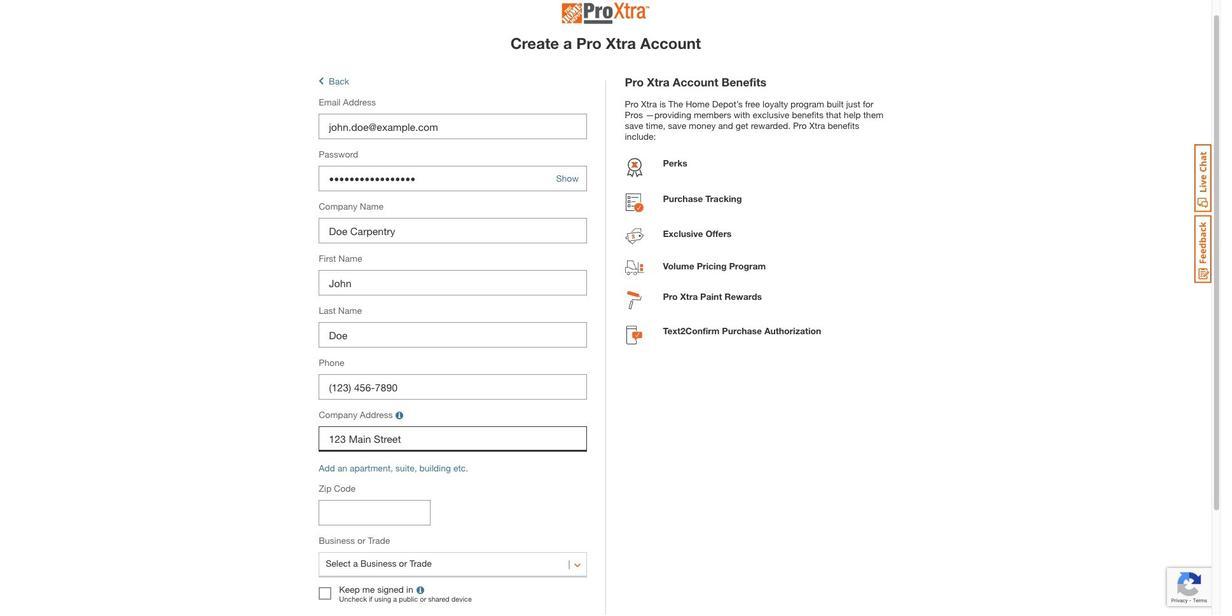 Task type: locate. For each thing, give the bounding box(es) containing it.
text2confirm image
[[627, 326, 643, 348]]

live chat image
[[1195, 144, 1212, 213]]

feedback link image
[[1195, 215, 1212, 284]]

None password field
[[319, 166, 587, 192]]

None text field
[[319, 218, 587, 244], [319, 271, 587, 296], [319, 323, 587, 348], [319, 375, 587, 400], [319, 427, 587, 453], [319, 501, 431, 526], [319, 218, 587, 244], [319, 271, 587, 296], [319, 323, 587, 348], [319, 375, 587, 400], [319, 427, 587, 453], [319, 501, 431, 526]]

tracking image
[[626, 193, 644, 216]]

None email field
[[319, 114, 587, 140]]



Task type: describe. For each thing, give the bounding box(es) containing it.
back arrow image
[[319, 76, 324, 87]]

thd logo image
[[562, 3, 650, 28]]

exclusive offers image
[[625, 228, 644, 248]]

volume image
[[625, 261, 644, 279]]

paint rewards image
[[627, 292, 642, 313]]

perks image
[[625, 158, 644, 181]]



Task type: vqa. For each thing, say whether or not it's contained in the screenshot.
WITH at the left top
no



